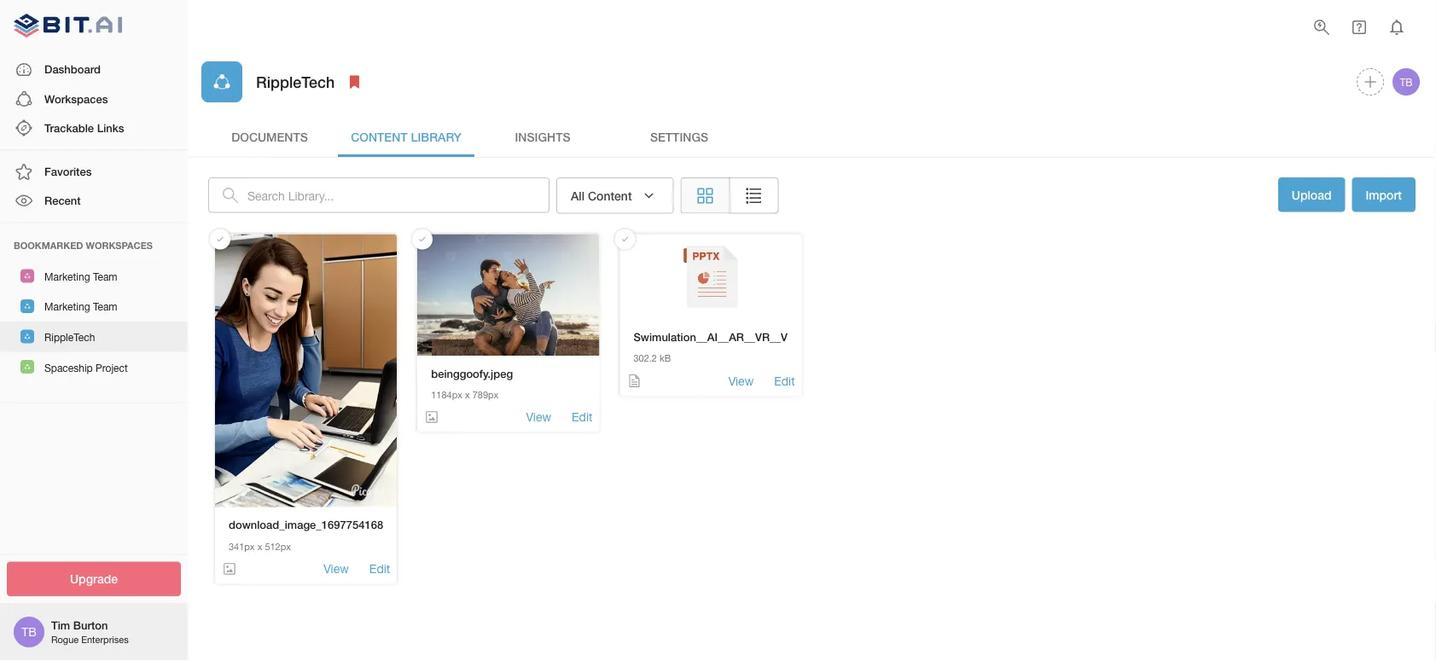 Task type: describe. For each thing, give the bounding box(es) containing it.
2 marketing team button from the top
[[0, 291, 188, 322]]

spaceship
[[44, 362, 93, 374]]

upgrade button
[[7, 562, 181, 597]]

workspaces
[[44, 92, 108, 105]]

recent button
[[0, 186, 188, 216]]

dashboard
[[44, 63, 101, 76]]

bookmarked
[[14, 240, 83, 251]]

documents link
[[201, 116, 338, 157]]

recent
[[44, 194, 81, 207]]

tim
[[51, 619, 70, 632]]

trackable links button
[[0, 114, 188, 143]]

2 marketing from the top
[[44, 301, 90, 313]]

download_image_1697754168778.png image
[[215, 234, 397, 508]]

favorites
[[44, 165, 92, 178]]

789px
[[473, 389, 499, 400]]

1184px
[[431, 389, 463, 400]]

insights link
[[475, 116, 611, 157]]

302.2 kb
[[634, 353, 671, 364]]

upload
[[1292, 188, 1332, 202]]

view for beinggoofy.jpeg
[[526, 410, 551, 424]]

1 marketing from the top
[[44, 271, 90, 283]]

spaceship project button
[[0, 352, 188, 382]]

spaceship project
[[44, 362, 128, 374]]

0 vertical spatial edit link
[[774, 373, 795, 390]]

view link for download_image_1697754168778.png
[[324, 561, 349, 578]]

content library
[[351, 130, 462, 144]]

2 marketing team from the top
[[44, 301, 117, 313]]

edit link for beinggoofy.jpeg
[[572, 409, 593, 426]]

2 horizontal spatial view link
[[729, 373, 754, 390]]

1 team from the top
[[93, 271, 117, 283]]

302.2
[[634, 353, 657, 364]]

library
[[411, 130, 462, 144]]

all
[[571, 189, 585, 203]]

edit for download_image_1697754168778.png
[[369, 562, 390, 576]]

all content button
[[557, 178, 674, 214]]

content inside button
[[588, 189, 632, 203]]

dashboard button
[[0, 55, 188, 84]]

beinggoofy.jpeg
[[431, 367, 513, 380]]

tb button
[[1390, 66, 1423, 98]]

rippletech button
[[0, 322, 188, 352]]

import
[[1366, 188, 1402, 202]]

1184px x 789px
[[431, 389, 499, 400]]

0 vertical spatial rippletech
[[256, 72, 335, 91]]



Task type: locate. For each thing, give the bounding box(es) containing it.
0 vertical spatial edit
[[774, 374, 795, 388]]

team up rippletech button
[[93, 301, 117, 313]]

1 vertical spatial view
[[526, 410, 551, 424]]

2 vertical spatial view link
[[324, 561, 349, 578]]

1 vertical spatial content
[[588, 189, 632, 203]]

tab list containing documents
[[201, 116, 1423, 157]]

0 horizontal spatial rippletech
[[44, 331, 95, 343]]

0 vertical spatial view link
[[729, 373, 754, 390]]

remove bookmark image
[[344, 72, 365, 92]]

rogue
[[51, 635, 79, 646]]

1 vertical spatial rippletech
[[44, 331, 95, 343]]

content left 'library'
[[351, 130, 408, 144]]

burton
[[73, 619, 108, 632]]

1 horizontal spatial view link
[[526, 409, 551, 426]]

0 horizontal spatial edit link
[[369, 561, 390, 578]]

0 horizontal spatial edit
[[369, 562, 390, 576]]

tb
[[1400, 76, 1413, 88], [21, 625, 37, 639]]

1 horizontal spatial view
[[526, 410, 551, 424]]

341px
[[229, 541, 255, 552]]

marketing
[[44, 271, 90, 283], [44, 301, 90, 313]]

0 vertical spatial tb
[[1400, 76, 1413, 88]]

Search Library... search field
[[248, 178, 550, 213]]

2 horizontal spatial view
[[729, 374, 754, 388]]

rippletech up spaceship
[[44, 331, 95, 343]]

2 vertical spatial edit link
[[369, 561, 390, 578]]

341px x 512px
[[229, 541, 291, 552]]

1 vertical spatial marketing team
[[44, 301, 117, 313]]

1 vertical spatial edit
[[572, 410, 593, 424]]

workspaces
[[86, 240, 153, 251]]

x
[[465, 389, 470, 400], [257, 541, 262, 552]]

links
[[97, 121, 124, 134]]

favorites button
[[0, 157, 188, 186]]

2 team from the top
[[93, 301, 117, 313]]

settings
[[650, 130, 709, 144]]

1 horizontal spatial edit link
[[572, 409, 593, 426]]

0 vertical spatial view
[[729, 374, 754, 388]]

tim burton rogue enterprises
[[51, 619, 129, 646]]

1 horizontal spatial tb
[[1400, 76, 1413, 88]]

0 horizontal spatial view
[[324, 562, 349, 576]]

insights
[[515, 130, 571, 144]]

1 horizontal spatial edit
[[572, 410, 593, 424]]

edit link for download_image_1697754168778.png
[[369, 561, 390, 578]]

marketing team button down bookmarked workspaces
[[0, 261, 188, 291]]

0 vertical spatial marketing team
[[44, 271, 117, 283]]

1 horizontal spatial content
[[588, 189, 632, 203]]

documents
[[231, 130, 308, 144]]

tab list
[[201, 116, 1423, 157]]

1 marketing team from the top
[[44, 271, 117, 283]]

marketing team button up spaceship project 'button'
[[0, 291, 188, 322]]

rippletech inside button
[[44, 331, 95, 343]]

1 vertical spatial marketing
[[44, 301, 90, 313]]

beinggoofy.jpeg image
[[418, 234, 600, 356]]

view for download_image_1697754168778.png
[[324, 562, 349, 576]]

rippletech
[[256, 72, 335, 91], [44, 331, 95, 343]]

content library link
[[338, 116, 475, 157]]

import button
[[1352, 178, 1416, 212]]

upload button
[[1279, 178, 1346, 214], [1279, 178, 1346, 212]]

group
[[681, 178, 779, 214]]

enterprises
[[81, 635, 129, 646]]

marketing down bookmarked workspaces
[[44, 271, 90, 283]]

view link
[[729, 373, 754, 390], [526, 409, 551, 426], [324, 561, 349, 578]]

1 vertical spatial x
[[257, 541, 262, 552]]

marketing team
[[44, 271, 117, 283], [44, 301, 117, 313]]

x left 789px
[[465, 389, 470, 400]]

0 vertical spatial marketing
[[44, 271, 90, 283]]

content right all at left top
[[588, 189, 632, 203]]

1 horizontal spatial rippletech
[[256, 72, 335, 91]]

edit
[[774, 374, 795, 388], [572, 410, 593, 424], [369, 562, 390, 576]]

x for download_image_1697754168778.png
[[257, 541, 262, 552]]

marketing team down bookmarked workspaces
[[44, 271, 117, 283]]

rippletech left remove bookmark image
[[256, 72, 335, 91]]

2 vertical spatial view
[[324, 562, 349, 576]]

edit link
[[774, 373, 795, 390], [572, 409, 593, 426], [369, 561, 390, 578]]

1 vertical spatial tb
[[21, 625, 37, 639]]

content
[[351, 130, 408, 144], [588, 189, 632, 203]]

x for beinggoofy.jpeg
[[465, 389, 470, 400]]

upgrade
[[70, 572, 118, 586]]

2 horizontal spatial edit link
[[774, 373, 795, 390]]

edit for beinggoofy.jpeg
[[572, 410, 593, 424]]

0 horizontal spatial x
[[257, 541, 262, 552]]

0 horizontal spatial content
[[351, 130, 408, 144]]

trackable links
[[44, 121, 124, 134]]

x left 512px
[[257, 541, 262, 552]]

1 vertical spatial view link
[[526, 409, 551, 426]]

2 horizontal spatial edit
[[774, 374, 795, 388]]

0 horizontal spatial tb
[[21, 625, 37, 639]]

team
[[93, 271, 117, 283], [93, 301, 117, 313]]

team down workspaces
[[93, 271, 117, 283]]

project
[[96, 362, 128, 374]]

download_image_1697754168778.png
[[229, 519, 425, 532]]

2 vertical spatial edit
[[369, 562, 390, 576]]

marketing team button
[[0, 261, 188, 291], [0, 291, 188, 322]]

0 vertical spatial content
[[351, 130, 408, 144]]

marketing team up rippletech button
[[44, 301, 117, 313]]

1 horizontal spatial x
[[465, 389, 470, 400]]

trackable
[[44, 121, 94, 134]]

view
[[729, 374, 754, 388], [526, 410, 551, 424], [324, 562, 349, 576]]

0 vertical spatial x
[[465, 389, 470, 400]]

0 horizontal spatial view link
[[324, 561, 349, 578]]

1 vertical spatial edit link
[[572, 409, 593, 426]]

marketing up rippletech button
[[44, 301, 90, 313]]

1 marketing team button from the top
[[0, 261, 188, 291]]

workspaces button
[[0, 84, 188, 114]]

512px
[[265, 541, 291, 552]]

kb
[[660, 353, 671, 364]]

tb inside button
[[1400, 76, 1413, 88]]

0 vertical spatial team
[[93, 271, 117, 283]]

1 vertical spatial team
[[93, 301, 117, 313]]

settings link
[[611, 116, 748, 157]]

bookmarked workspaces
[[14, 240, 153, 251]]

all content
[[571, 189, 632, 203]]

view link for beinggoofy.jpeg
[[526, 409, 551, 426]]



Task type: vqa. For each thing, say whether or not it's contained in the screenshot.
the topmost Marketing
yes



